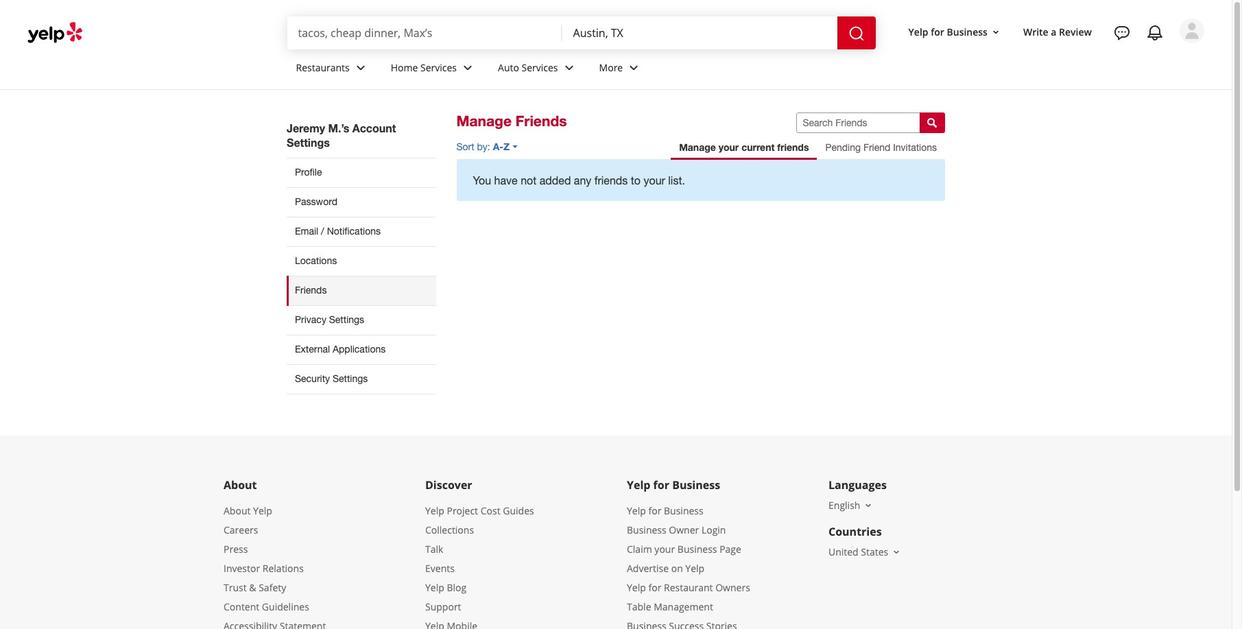 Task type: locate. For each thing, give the bounding box(es) containing it.
about up about yelp link
[[224, 477, 257, 492]]

for
[[931, 25, 944, 38], [653, 477, 669, 492], [649, 504, 662, 517], [649, 581, 662, 594]]

manage friends
[[457, 113, 567, 130]]

password
[[295, 196, 337, 207]]

on
[[671, 562, 683, 575]]

manage up the sort by: a-z
[[457, 113, 512, 130]]

settings down applications
[[333, 373, 368, 384]]

0 vertical spatial friends
[[516, 113, 567, 130]]

1 horizontal spatial yelp for business
[[909, 25, 988, 38]]

privacy settings
[[295, 314, 364, 325]]

about up careers link
[[224, 504, 251, 517]]

talk link
[[425, 543, 443, 556]]

yelp
[[909, 25, 929, 38], [627, 477, 651, 492], [253, 504, 272, 517], [425, 504, 444, 517], [627, 504, 646, 517], [686, 562, 705, 575], [425, 581, 444, 594], [627, 581, 646, 594]]

friends left "to"
[[595, 174, 628, 187]]

2 horizontal spatial 24 chevron down v2 image
[[626, 59, 642, 76]]

1 vertical spatial 16 chevron down v2 image
[[891, 547, 902, 557]]

yelp for business link
[[627, 504, 704, 517]]

auto services
[[498, 61, 558, 74]]

sort by: a-z
[[457, 141, 510, 152]]

pending friend invitations link
[[817, 135, 945, 160]]

24 chevron down v2 image right 'more'
[[626, 59, 642, 76]]

manage inside tab list
[[679, 141, 716, 153]]

1 horizontal spatial 24 chevron down v2 image
[[460, 59, 476, 76]]

friends
[[777, 141, 809, 153], [595, 174, 628, 187]]

about yelp link
[[224, 504, 272, 517]]

yelp blog link
[[425, 581, 467, 594]]

business
[[947, 25, 988, 38], [672, 477, 720, 492], [664, 504, 704, 517], [627, 523, 667, 536], [678, 543, 717, 556]]

None field
[[298, 25, 551, 40], [573, 25, 826, 40]]

list.
[[668, 174, 685, 187]]

login
[[702, 523, 726, 536]]

friends up privacy
[[295, 285, 327, 296]]

0 horizontal spatial friends
[[595, 174, 628, 187]]

16 chevron down v2 image right states
[[891, 547, 902, 557]]

yelp project cost guides collections talk events yelp blog support
[[425, 504, 534, 613]]

16 chevron down v2 image inside yelp for business button
[[991, 26, 1001, 37]]

16 chevron down v2 image
[[863, 500, 874, 511]]

2 vertical spatial your
[[655, 543, 675, 556]]

1 vertical spatial manage
[[679, 141, 716, 153]]

advertise
[[627, 562, 669, 575]]

24 chevron down v2 image
[[352, 59, 369, 76], [460, 59, 476, 76], [626, 59, 642, 76]]

support link
[[425, 600, 461, 613]]

talk
[[425, 543, 443, 556]]

services
[[421, 61, 457, 74], [522, 61, 558, 74]]

1 none field from the left
[[298, 25, 551, 40]]

manage your current friends tab list
[[671, 135, 945, 160]]

16 chevron down v2 image left write
[[991, 26, 1001, 37]]

settings up external applications
[[329, 314, 364, 325]]

none field the find
[[298, 25, 551, 40]]

0 vertical spatial your
[[719, 141, 739, 153]]

yelp inside button
[[909, 25, 929, 38]]

your left current
[[719, 141, 739, 153]]

your up the advertise on yelp link at bottom
[[655, 543, 675, 556]]

friends down auto services link
[[516, 113, 567, 130]]

0 horizontal spatial 24 chevron down v2 image
[[352, 59, 369, 76]]

business owner login link
[[627, 523, 726, 536]]

content guidelines link
[[224, 600, 309, 613]]

24 chevron down v2 image inside the home services link
[[460, 59, 476, 76]]

1 24 chevron down v2 image from the left
[[352, 59, 369, 76]]

services left 24 chevron down v2 image
[[522, 61, 558, 74]]

manage
[[457, 113, 512, 130], [679, 141, 716, 153]]

settings down the jeremy
[[287, 136, 330, 149]]

auto
[[498, 61, 519, 74]]

current
[[742, 141, 775, 153]]

management
[[654, 600, 713, 613]]

0 vertical spatial about
[[224, 477, 257, 492]]

pending
[[826, 142, 861, 153]]

1 about from the top
[[224, 477, 257, 492]]

home services link
[[380, 49, 487, 89]]

24 chevron down v2 image inside more link
[[626, 59, 642, 76]]

yelp for business button
[[903, 20, 1007, 44]]

manage up list.
[[679, 141, 716, 153]]

security
[[295, 373, 330, 384]]

1 vertical spatial settings
[[329, 314, 364, 325]]

24 chevron down v2 image left auto
[[460, 59, 476, 76]]

friends right current
[[777, 141, 809, 153]]

&
[[249, 581, 256, 594]]

0 vertical spatial manage
[[457, 113, 512, 130]]

0 vertical spatial settings
[[287, 136, 330, 149]]

1 horizontal spatial 16 chevron down v2 image
[[991, 26, 1001, 37]]

email / notifications link
[[287, 217, 436, 246]]

about inside about yelp careers press investor relations trust & safety content guidelines
[[224, 504, 251, 517]]

friends
[[516, 113, 567, 130], [295, 285, 327, 296]]

1 services from the left
[[421, 61, 457, 74]]

2 24 chevron down v2 image from the left
[[460, 59, 476, 76]]

your inside yelp for business business owner login claim your business page advertise on yelp yelp for restaurant owners table management
[[655, 543, 675, 556]]

1 horizontal spatial manage
[[679, 141, 716, 153]]

None search field
[[287, 16, 878, 49]]

press
[[224, 543, 248, 556]]

none field up home services
[[298, 25, 551, 40]]

search image
[[848, 25, 865, 42]]

email
[[295, 226, 318, 237]]

1 vertical spatial friends
[[595, 174, 628, 187]]

settings inside jeremy m.'s account settings
[[287, 136, 330, 149]]

business categories element
[[285, 49, 1205, 89]]

0 vertical spatial friends
[[777, 141, 809, 153]]

yelp up yelp for business link
[[627, 477, 651, 492]]

1 horizontal spatial friends
[[777, 141, 809, 153]]

0 horizontal spatial none field
[[298, 25, 551, 40]]

friends inside tab list
[[777, 141, 809, 153]]

Find text field
[[298, 25, 551, 40]]

0 horizontal spatial services
[[421, 61, 457, 74]]

16 chevron down v2 image inside united states popup button
[[891, 547, 902, 557]]

0 vertical spatial yelp for business
[[909, 25, 988, 38]]

0 horizontal spatial yelp for business
[[627, 477, 720, 492]]

countries
[[829, 524, 882, 539]]

your right "to"
[[644, 174, 665, 187]]

applications
[[333, 344, 386, 355]]

none field up business categories element
[[573, 25, 826, 40]]

business inside button
[[947, 25, 988, 38]]

pending friend invitations
[[826, 142, 937, 153]]

24 chevron down v2 image inside "restaurants" link
[[352, 59, 369, 76]]

0 horizontal spatial manage
[[457, 113, 512, 130]]

manage for manage friends
[[457, 113, 512, 130]]

1 vertical spatial your
[[644, 174, 665, 187]]

2 services from the left
[[522, 61, 558, 74]]

about for about yelp careers press investor relations trust & safety content guidelines
[[224, 504, 251, 517]]

m.'s
[[328, 121, 349, 134]]

yelp up claim
[[627, 504, 646, 517]]

2 none field from the left
[[573, 25, 826, 40]]

0 vertical spatial 16 chevron down v2 image
[[991, 26, 1001, 37]]

owner
[[669, 523, 699, 536]]

24 chevron down v2 image right restaurants
[[352, 59, 369, 76]]

1 horizontal spatial services
[[522, 61, 558, 74]]

yelp up careers link
[[253, 504, 272, 517]]

yelp up table
[[627, 581, 646, 594]]

trust
[[224, 581, 247, 594]]

any
[[574, 174, 592, 187]]

about for about
[[224, 477, 257, 492]]

messages image
[[1114, 25, 1130, 41]]

notifications
[[327, 226, 381, 237]]

1 vertical spatial about
[[224, 504, 251, 517]]

restaurant
[[664, 581, 713, 594]]

auto services link
[[487, 49, 588, 89]]

claim your business page link
[[627, 543, 741, 556]]

2 vertical spatial settings
[[333, 373, 368, 384]]

trust & safety link
[[224, 581, 286, 594]]

privacy
[[295, 314, 326, 325]]

16 chevron down v2 image
[[991, 26, 1001, 37], [891, 547, 902, 557]]

1 vertical spatial friends
[[295, 285, 327, 296]]

safety
[[259, 581, 286, 594]]

your for you have not added any friends to your list.
[[644, 174, 665, 187]]

you
[[473, 174, 491, 187]]

3 24 chevron down v2 image from the left
[[626, 59, 642, 76]]

security settings
[[295, 373, 368, 384]]

yelp right 'on'
[[686, 562, 705, 575]]

discover
[[425, 477, 472, 492]]

yelp right search image
[[909, 25, 929, 38]]

services for home services
[[421, 61, 457, 74]]

about yelp careers press investor relations trust & safety content guidelines
[[224, 504, 309, 613]]

0 horizontal spatial 16 chevron down v2 image
[[891, 547, 902, 557]]

24 chevron down v2 image for home services
[[460, 59, 476, 76]]

settings
[[287, 136, 330, 149], [329, 314, 364, 325], [333, 373, 368, 384]]

collections link
[[425, 523, 474, 536]]

relations
[[263, 562, 304, 575]]

jeremy
[[287, 121, 325, 134]]

z
[[503, 141, 510, 152]]

for inside button
[[931, 25, 944, 38]]

yelp for business inside button
[[909, 25, 988, 38]]

1 horizontal spatial friends
[[516, 113, 567, 130]]

16 chevron down v2 image for yelp for business
[[991, 26, 1001, 37]]

write
[[1023, 25, 1049, 38]]

a-
[[493, 141, 503, 152]]

jeremy m.'s account settings
[[287, 121, 396, 149]]

services right home
[[421, 61, 457, 74]]

yelp for business
[[909, 25, 988, 38], [627, 477, 720, 492]]

write a review
[[1023, 25, 1092, 38]]

press link
[[224, 543, 248, 556]]

2 about from the top
[[224, 504, 251, 517]]

manage for manage your current friends
[[679, 141, 716, 153]]

1 horizontal spatial none field
[[573, 25, 826, 40]]

24 chevron down v2 image for more
[[626, 59, 642, 76]]



Task type: describe. For each thing, give the bounding box(es) containing it.
Search Friends text field
[[796, 113, 921, 133]]

careers link
[[224, 523, 258, 536]]

english button
[[829, 499, 874, 512]]

home
[[391, 61, 418, 74]]

none field near
[[573, 25, 826, 40]]

0 horizontal spatial friends
[[295, 285, 327, 296]]

services for auto services
[[522, 61, 558, 74]]

to
[[631, 174, 641, 187]]

investor relations link
[[224, 562, 304, 575]]

home services
[[391, 61, 457, 74]]

review
[[1059, 25, 1092, 38]]

/
[[321, 226, 324, 237]]

write a review link
[[1018, 20, 1098, 44]]

english
[[829, 499, 860, 512]]

settings for security
[[333, 373, 368, 384]]

yelp for business business owner login claim your business page advertise on yelp yelp for restaurant owners table management
[[627, 504, 750, 613]]

privacy settings link
[[287, 305, 436, 335]]

project
[[447, 504, 478, 517]]

24 chevron down v2 image
[[561, 59, 577, 76]]

16 chevron down v2 image for united states
[[891, 547, 902, 557]]

guidelines
[[262, 600, 309, 613]]

a
[[1051, 25, 1057, 38]]

more
[[599, 61, 623, 74]]

yelp down 'events'
[[425, 581, 444, 594]]

24 chevron down v2 image for restaurants
[[352, 59, 369, 76]]

security settings link
[[287, 364, 436, 394]]

advertise on yelp link
[[627, 562, 705, 575]]

page
[[720, 543, 741, 556]]

sort
[[457, 141, 474, 152]]

yelp for restaurant owners link
[[627, 581, 750, 594]]

claim
[[627, 543, 652, 556]]

password link
[[287, 187, 436, 217]]

email / notifications
[[295, 226, 381, 237]]

user actions element
[[898, 17, 1224, 102]]

restaurants link
[[285, 49, 380, 89]]

events link
[[425, 562, 455, 575]]

collections
[[425, 523, 474, 536]]

not
[[521, 174, 537, 187]]

added
[[540, 174, 571, 187]]

you have not added any friends to your list.
[[473, 174, 685, 187]]

your inside manage your current friends link
[[719, 141, 739, 153]]

manage your current friends
[[679, 141, 809, 153]]

support
[[425, 600, 461, 613]]

manage your current friends link
[[671, 135, 817, 160]]

more link
[[588, 49, 653, 89]]

content
[[224, 600, 259, 613]]

yelp inside about yelp careers press investor relations trust & safety content guidelines
[[253, 504, 272, 517]]

external
[[295, 344, 330, 355]]

account
[[352, 121, 396, 134]]

investor
[[224, 562, 260, 575]]

united
[[829, 545, 859, 558]]

jeremy m. image
[[1180, 19, 1205, 43]]

friends link
[[287, 276, 436, 305]]

settings for privacy
[[329, 314, 364, 325]]

restaurants
[[296, 61, 350, 74]]

have
[[494, 174, 518, 187]]

friend
[[864, 142, 891, 153]]

by:
[[477, 141, 490, 152]]

locations link
[[287, 246, 436, 276]]

1 vertical spatial yelp for business
[[627, 477, 720, 492]]

Near text field
[[573, 25, 826, 40]]

external applications link
[[287, 335, 436, 364]]

locations
[[295, 255, 337, 266]]

guides
[[503, 504, 534, 517]]

owners
[[716, 581, 750, 594]]

invitations
[[893, 142, 937, 153]]

united states button
[[829, 545, 902, 558]]

profile link
[[287, 158, 436, 187]]

profile
[[295, 167, 322, 178]]

united states
[[829, 545, 889, 558]]

careers
[[224, 523, 258, 536]]

external applications
[[295, 344, 386, 355]]

notifications image
[[1147, 25, 1163, 41]]

yelp up collections
[[425, 504, 444, 517]]

your for yelp for business business owner login claim your business page advertise on yelp yelp for restaurant owners table management
[[655, 543, 675, 556]]

table management link
[[627, 600, 713, 613]]

blog
[[447, 581, 467, 594]]

events
[[425, 562, 455, 575]]



Task type: vqa. For each thing, say whether or not it's contained in the screenshot.


